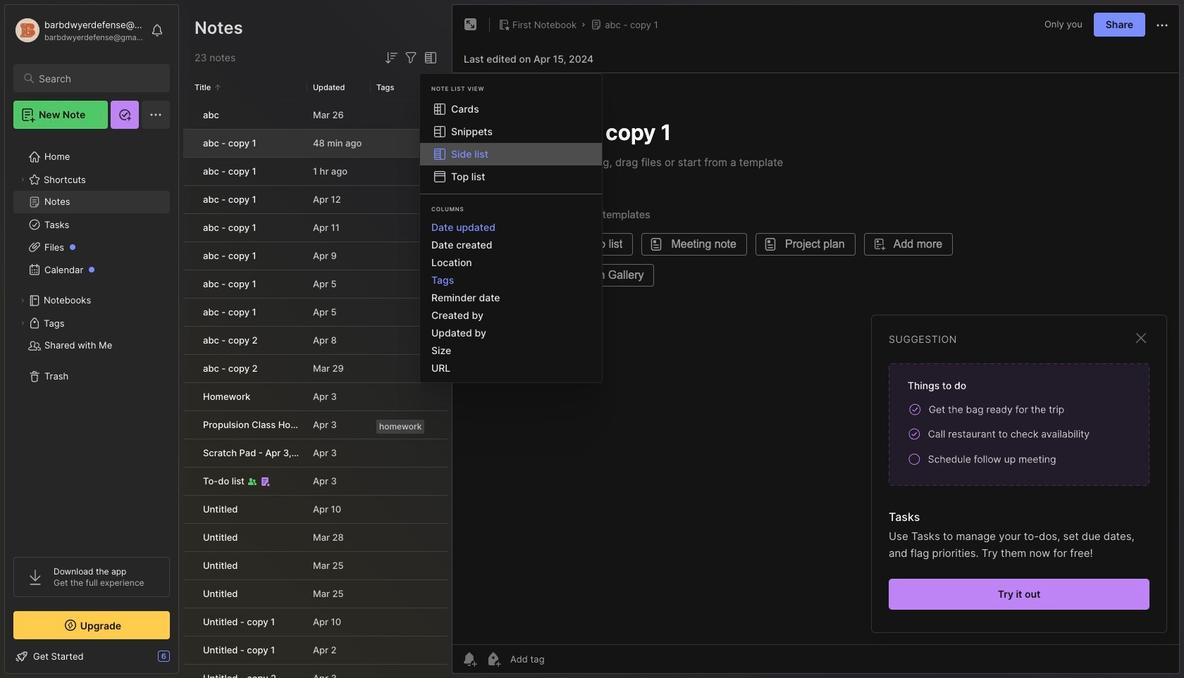 Task type: locate. For each thing, give the bounding box(es) containing it.
row group
[[183, 102, 448, 679]]

13 cell from the top
[[183, 440, 195, 467]]

add tag image
[[485, 651, 502, 668]]

More actions field
[[1154, 16, 1171, 34]]

cell
[[183, 102, 195, 129], [183, 130, 195, 157], [183, 158, 195, 185], [183, 186, 195, 214], [183, 214, 195, 242], [183, 242, 195, 270], [183, 271, 195, 298], [183, 299, 195, 326], [183, 327, 195, 355], [183, 355, 195, 383], [183, 383, 195, 411], [183, 412, 195, 439], [183, 440, 195, 467], [183, 468, 195, 496], [183, 496, 195, 524], [183, 524, 195, 552], [183, 553, 195, 580], [183, 581, 195, 608], [183, 609, 195, 637], [183, 637, 195, 665], [183, 665, 195, 679]]

7 cell from the top
[[183, 271, 195, 298]]

expand note image
[[462, 16, 479, 33]]

more actions image
[[1154, 17, 1171, 34]]

14 cell from the top
[[183, 468, 195, 496]]

Help and Learning task checklist field
[[5, 646, 178, 668]]

main element
[[0, 0, 183, 679]]

10 cell from the top
[[183, 355, 195, 383]]

expand tags image
[[18, 319, 27, 328]]

menu item
[[420, 143, 602, 166]]

1 vertical spatial dropdown list menu
[[420, 219, 602, 377]]

tree
[[5, 137, 178, 545]]

Add filters field
[[402, 49, 419, 66]]

2 dropdown list menu from the top
[[420, 219, 602, 377]]

View options field
[[419, 49, 439, 66]]

tree inside the main element
[[5, 137, 178, 545]]

15 cell from the top
[[183, 496, 195, 524]]

0 vertical spatial dropdown list menu
[[420, 98, 602, 188]]

2 cell from the top
[[183, 130, 195, 157]]

click to collapse image
[[178, 653, 189, 670]]

dropdown list menu
[[420, 98, 602, 188], [420, 219, 602, 377]]

expand notebooks image
[[18, 297, 27, 305]]

None search field
[[39, 70, 157, 87]]

Sort options field
[[383, 49, 400, 66]]

1 cell from the top
[[183, 102, 195, 129]]



Task type: describe. For each thing, give the bounding box(es) containing it.
21 cell from the top
[[183, 665, 195, 679]]

6 cell from the top
[[183, 242, 195, 270]]

1 dropdown list menu from the top
[[420, 98, 602, 188]]

Search text field
[[39, 72, 157, 85]]

add filters image
[[402, 49, 419, 66]]

16 cell from the top
[[183, 524, 195, 552]]

5 cell from the top
[[183, 214, 195, 242]]

note window element
[[452, 4, 1180, 678]]

9 cell from the top
[[183, 327, 195, 355]]

3 cell from the top
[[183, 158, 195, 185]]

8 cell from the top
[[183, 299, 195, 326]]

17 cell from the top
[[183, 553, 195, 580]]

11 cell from the top
[[183, 383, 195, 411]]

18 cell from the top
[[183, 581, 195, 608]]

12 cell from the top
[[183, 412, 195, 439]]

none search field inside the main element
[[39, 70, 157, 87]]

Add tag field
[[509, 653, 615, 666]]

Note Editor text field
[[453, 73, 1179, 645]]

add a reminder image
[[461, 651, 478, 668]]

19 cell from the top
[[183, 609, 195, 637]]

Account field
[[13, 16, 144, 44]]

4 cell from the top
[[183, 186, 195, 214]]

20 cell from the top
[[183, 637, 195, 665]]



Task type: vqa. For each thing, say whether or not it's contained in the screenshot.
second "Dropdown List" menu from the bottom
yes



